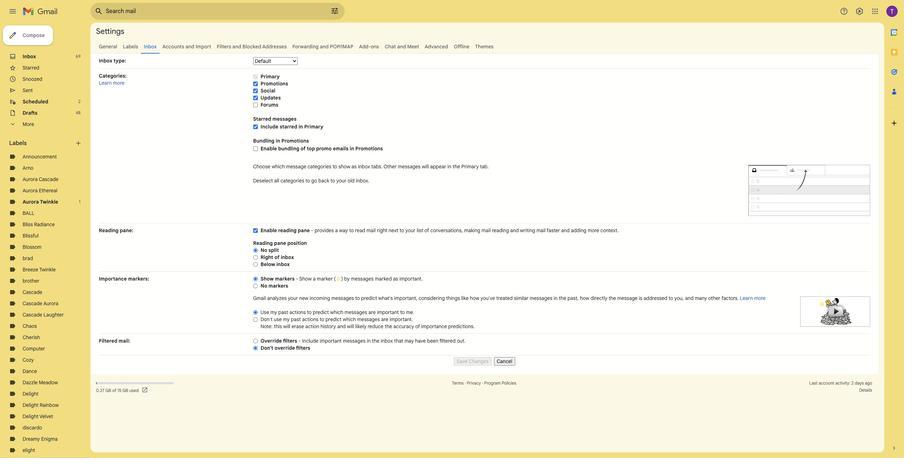 Task type: locate. For each thing, give the bounding box(es) containing it.
more down categories:
[[113, 80, 125, 86]]

past up use
[[278, 309, 288, 316]]

No split radio
[[253, 248, 258, 253]]

1 don't from the top
[[261, 317, 273, 323]]

2 horizontal spatial your
[[406, 228, 416, 234]]

important.
[[400, 276, 423, 282], [390, 317, 413, 323]]

1 · from the left
[[465, 381, 466, 386]]

position
[[287, 240, 307, 247]]

1 mail from the left
[[367, 228, 376, 234]]

starred up snoozed
[[23, 65, 39, 71]]

1 vertical spatial -
[[296, 276, 298, 282]]

cascade down brother link
[[23, 289, 42, 296]]

no for no split
[[261, 247, 267, 254]]

bliss radiance
[[23, 222, 55, 228]]

no for no markers
[[261, 283, 267, 289]]

predictions.
[[448, 324, 475, 330]]

0 vertical spatial labels
[[123, 43, 138, 50]]

0 vertical spatial -
[[311, 228, 313, 234]]

0 horizontal spatial categories
[[281, 178, 304, 184]]

inbox left the that
[[381, 338, 393, 344]]

settings image
[[856, 7, 864, 16]]

show up no markers
[[261, 276, 274, 282]]

my up use
[[270, 309, 277, 316]]

0 horizontal spatial ·
[[465, 381, 466, 386]]

1 horizontal spatial are
[[381, 317, 388, 323]]

to right next
[[400, 228, 404, 234]]

in
[[299, 124, 303, 130], [276, 138, 280, 144], [350, 146, 354, 152], [448, 164, 452, 170], [554, 295, 558, 302], [367, 338, 371, 344]]

0 horizontal spatial 2
[[78, 99, 81, 104]]

1 horizontal spatial reading
[[492, 228, 509, 234]]

filters up don't override filters on the left bottom
[[283, 338, 297, 344]]

inbox link right labels link
[[144, 43, 157, 50]]

social
[[261, 88, 275, 94]]

been
[[427, 338, 439, 344]]

1 vertical spatial don't
[[261, 345, 273, 352]]

to inside don't use my past actions to predict which messages are important. note: this will erase action history and will likely reduce the accuracy of importance predictions.
[[320, 317, 324, 323]]

enable for enable bundling of top promo emails in promotions
[[261, 146, 277, 152]]

None search field
[[90, 3, 345, 20]]

blossom link
[[23, 244, 42, 250]]

reading left writing
[[492, 228, 509, 234]]

breeze twinkle link
[[23, 267, 56, 273]]

1 vertical spatial your
[[406, 228, 416, 234]]

things
[[446, 295, 460, 302]]

starred messages
[[253, 116, 297, 122]]

2
[[78, 99, 81, 104], [852, 381, 854, 386]]

1 horizontal spatial inbox link
[[144, 43, 157, 50]]

inbox left type:
[[99, 58, 112, 64]]

dazzle meadow
[[23, 380, 58, 386]]

0 vertical spatial 2
[[78, 99, 81, 104]]

don't for don't override filters
[[261, 345, 273, 352]]

my
[[270, 309, 277, 316], [283, 317, 290, 323]]

mail right the read
[[367, 228, 376, 234]]

1 no from the top
[[261, 247, 267, 254]]

as right show
[[352, 164, 357, 170]]

0 horizontal spatial mail
[[367, 228, 376, 234]]

1 horizontal spatial starred
[[253, 116, 271, 122]]

twinkle for aurora twinkle
[[40, 199, 58, 205]]

my right use
[[283, 317, 290, 323]]

learn inside categories: learn more
[[99, 80, 112, 86]]

to up history
[[320, 317, 324, 323]]

tab list
[[885, 23, 904, 433]]

support image
[[840, 7, 849, 16]]

enable down bundling at the top left of page
[[261, 146, 277, 152]]

blissful link
[[23, 233, 39, 239]]

similar
[[514, 295, 529, 302]]

inbox
[[358, 164, 370, 170], [281, 254, 294, 261], [276, 261, 290, 268], [381, 338, 393, 344]]

your left list
[[406, 228, 416, 234]]

chaos
[[23, 323, 37, 330]]

1 vertical spatial my
[[283, 317, 290, 323]]

how right like in the bottom of the page
[[470, 295, 479, 302]]

actions inside don't use my past actions to predict which messages are important. note: this will erase action history and will likely reduce the accuracy of importance predictions.
[[302, 317, 319, 323]]

more right factors. at the right of page
[[754, 295, 766, 302]]

your left old
[[336, 178, 346, 184]]

snoozed
[[23, 76, 42, 82]]

None radio
[[253, 277, 258, 282], [253, 317, 258, 322], [253, 339, 258, 344], [253, 277, 258, 282], [253, 317, 258, 322], [253, 339, 258, 344]]

aurora for aurora twinkle
[[23, 199, 39, 205]]

2 inside labels navigation
[[78, 99, 81, 104]]

gb right 0.27
[[105, 388, 111, 393]]

which up the all
[[272, 164, 285, 170]]

2 no from the top
[[261, 283, 267, 289]]

- down erase
[[299, 338, 301, 344]]

messages up reduce
[[357, 317, 380, 323]]

None checkbox
[[253, 228, 258, 233]]

themes link
[[475, 43, 494, 50]]

2 up 48
[[78, 99, 81, 104]]

messages inside don't use my past actions to predict which messages are important. note: this will erase action history and will likely reduce the accuracy of importance predictions.
[[357, 317, 380, 323]]

the left past,
[[559, 295, 566, 302]]

important. up important, at the left of page
[[400, 276, 423, 282]]

type:
[[114, 58, 126, 64]]

navigation
[[99, 356, 870, 366]]

dreamy enigma
[[23, 436, 58, 443]]

brother link
[[23, 278, 39, 284]]

1 vertical spatial starred
[[253, 116, 271, 122]]

elight
[[23, 448, 35, 454]]

no up 'right'
[[261, 247, 267, 254]]

rainbow
[[40, 402, 59, 409]]

in right emails
[[350, 146, 354, 152]]

0 vertical spatial enable
[[261, 146, 277, 152]]

Forums checkbox
[[253, 102, 258, 108]]

markers for no
[[269, 283, 288, 289]]

filters right override on the bottom of page
[[296, 345, 310, 352]]

footer
[[90, 380, 879, 394]]

2 delight from the top
[[23, 402, 38, 409]]

1 vertical spatial as
[[393, 276, 398, 282]]

and left writing
[[510, 228, 519, 234]]

1 vertical spatial important
[[320, 338, 342, 344]]

Include starred in Primary checkbox
[[253, 124, 258, 130]]

you've
[[481, 295, 495, 302]]

delight velvet link
[[23, 414, 53, 420]]

this
[[274, 324, 282, 330]]

mail left faster
[[537, 228, 546, 234]]

footer containing terms
[[90, 380, 879, 394]]

gb right the 15
[[122, 388, 128, 393]]

discardo
[[23, 425, 42, 431]]

0 vertical spatial markers
[[275, 276, 295, 282]]

0 horizontal spatial -
[[296, 276, 298, 282]]

0 horizontal spatial learn more link
[[99, 80, 125, 86]]

0 vertical spatial more
[[113, 80, 125, 86]]

below
[[261, 261, 275, 268]]

1 vertical spatial more
[[588, 228, 599, 234]]

aurora up laughter
[[43, 301, 58, 307]]

· right the privacy link
[[482, 381, 483, 386]]

cascade up chaos
[[23, 312, 42, 318]]

like
[[461, 295, 469, 302]]

cascade
[[39, 176, 58, 183], [23, 289, 42, 296], [23, 301, 42, 307], [23, 312, 42, 318]]

delight up the discardo "link"
[[23, 414, 38, 420]]

learn more link down categories:
[[99, 80, 125, 86]]

aurora twinkle
[[23, 199, 58, 205]]

1 horizontal spatial categories
[[308, 164, 331, 170]]

markers up no markers
[[275, 276, 295, 282]]

history
[[321, 324, 336, 330]]

starred
[[23, 65, 39, 71], [253, 116, 271, 122]]

Social checkbox
[[253, 88, 258, 94]]

1 horizontal spatial mail
[[482, 228, 491, 234]]

import
[[196, 43, 211, 50]]

messages right by
[[351, 276, 374, 282]]

forwarding and pop/imap
[[293, 43, 354, 50]]

more right adding
[[588, 228, 599, 234]]

1 vertical spatial no
[[261, 283, 267, 289]]

ons
[[371, 43, 379, 50]]

of
[[301, 146, 306, 152], [425, 228, 429, 234], [275, 254, 280, 261], [415, 324, 420, 330], [112, 388, 116, 393]]

as right the marked
[[393, 276, 398, 282]]

starred inside labels navigation
[[23, 65, 39, 71]]

the right directly
[[609, 295, 616, 302]]

don't inside don't use my past actions to predict which messages are important. note: this will erase action history and will likely reduce the accuracy of importance predictions.
[[261, 317, 273, 323]]

labels inside labels navigation
[[9, 140, 27, 147]]

No markers radio
[[253, 284, 258, 289]]

Promotions checkbox
[[253, 81, 258, 86]]

1 vertical spatial enable
[[261, 228, 277, 234]]

1 vertical spatial promotions
[[281, 138, 309, 144]]

promotions up choose which message categories to show as inbox tabs. other messages will appear in the primary tab.
[[356, 146, 383, 152]]

computer link
[[23, 346, 45, 352]]

more
[[23, 121, 34, 128]]

1 vertical spatial are
[[381, 317, 388, 323]]

(
[[334, 276, 336, 282]]

2 vertical spatial predict
[[326, 317, 342, 323]]

3 mail from the left
[[537, 228, 546, 234]]

0 horizontal spatial a
[[313, 276, 316, 282]]

2 vertical spatial delight
[[23, 414, 38, 420]]

predict down use my past actions to predict which messages are important to me.
[[326, 317, 342, 323]]

2 enable from the top
[[261, 228, 277, 234]]

2 horizontal spatial primary
[[462, 164, 479, 170]]

learn down categories:
[[99, 80, 112, 86]]

cascade laughter
[[23, 312, 64, 318]]

pane up split
[[274, 240, 286, 247]]

don't
[[261, 317, 273, 323], [261, 345, 273, 352]]

0 vertical spatial learn more link
[[99, 80, 125, 86]]

1 show from the left
[[261, 276, 274, 282]]

Primary checkbox
[[253, 74, 258, 79]]

factors.
[[722, 295, 739, 302]]

program policies link
[[484, 381, 516, 386]]

delight down delight link
[[23, 402, 38, 409]]

discardo link
[[23, 425, 42, 431]]

mail:
[[119, 338, 130, 344]]

navigation containing save changes
[[99, 356, 870, 366]]

starred up the include starred in primary checkbox
[[253, 116, 271, 122]]

-
[[311, 228, 313, 234], [296, 276, 298, 282], [299, 338, 301, 344]]

2 vertical spatial more
[[754, 295, 766, 302]]

0 vertical spatial promotions
[[261, 81, 288, 87]]

promotions up social
[[261, 81, 288, 87]]

2 vertical spatial your
[[288, 295, 298, 302]]

2 left days
[[852, 381, 854, 386]]

use
[[261, 309, 269, 316]]

Below inbox radio
[[253, 262, 258, 267]]

1 enable from the top
[[261, 146, 277, 152]]

themes
[[475, 43, 494, 50]]

cascade aurora link
[[23, 301, 58, 307]]

0 vertical spatial reading
[[99, 228, 119, 234]]

breeze twinkle
[[23, 267, 56, 273]]

0 horizontal spatial how
[[470, 295, 479, 302]]

0 horizontal spatial past
[[278, 309, 288, 316]]

1 vertical spatial pane
[[274, 240, 286, 247]]

more button
[[0, 119, 85, 130]]

1 horizontal spatial show
[[299, 276, 312, 282]]

3 delight from the top
[[23, 414, 38, 420]]

filtered mail:
[[99, 338, 130, 344]]

your left the new
[[288, 295, 298, 302]]

will left appear
[[422, 164, 429, 170]]

1 delight from the top
[[23, 391, 38, 397]]

1 how from the left
[[470, 295, 479, 302]]

1
[[79, 199, 81, 205]]

conversations,
[[430, 228, 463, 234]]

0 horizontal spatial your
[[288, 295, 298, 302]]

1 horizontal spatial learn more link
[[740, 295, 766, 302]]

1 vertical spatial message
[[618, 295, 638, 302]]

1 vertical spatial reading
[[253, 240, 273, 247]]

inbox inside labels navigation
[[23, 53, 36, 60]]

the right reduce
[[385, 324, 392, 330]]

0 horizontal spatial are
[[369, 309, 376, 316]]

may
[[405, 338, 414, 344]]

0 vertical spatial important
[[377, 309, 399, 316]]

labels navigation
[[0, 23, 90, 459]]

0 vertical spatial delight
[[23, 391, 38, 397]]

my inside don't use my past actions to predict which messages are important. note: this will erase action history and will likely reduce the accuracy of importance predictions.
[[283, 317, 290, 323]]

- left marker
[[296, 276, 298, 282]]

2 horizontal spatial more
[[754, 295, 766, 302]]

directly
[[591, 295, 608, 302]]

the down reduce
[[372, 338, 380, 344]]

1 vertical spatial include
[[302, 338, 319, 344]]

0 vertical spatial no
[[261, 247, 267, 254]]

chat and meet link
[[385, 43, 419, 50]]

pane
[[298, 228, 310, 234], [274, 240, 286, 247]]

are up reduce
[[381, 317, 388, 323]]

elight link
[[23, 448, 35, 454]]

2 horizontal spatial mail
[[537, 228, 546, 234]]

reading up reading pane position
[[278, 228, 297, 234]]

learn more link right factors. at the right of page
[[740, 295, 766, 302]]

and right history
[[337, 324, 346, 330]]

save
[[457, 359, 468, 365]]

which up history
[[330, 309, 343, 316]]

filters
[[217, 43, 231, 50]]

of right list
[[425, 228, 429, 234]]

twinkle for breeze twinkle
[[39, 267, 56, 273]]

0 horizontal spatial learn
[[99, 80, 112, 86]]

Use my past actions to predict which messages are important to me. radio
[[253, 310, 258, 315]]

announcement link
[[23, 154, 57, 160]]

· right terms
[[465, 381, 466, 386]]

details
[[859, 388, 873, 393]]

0 vertical spatial filters
[[283, 338, 297, 344]]

filtered
[[440, 338, 456, 344]]

don't use my past actions to predict which messages are important. note: this will erase action history and will likely reduce the accuracy of importance predictions.
[[261, 317, 475, 330]]

and inside don't use my past actions to predict which messages are important. note: this will erase action history and will likely reduce the accuracy of importance predictions.
[[337, 324, 346, 330]]

Enable bundling of top promo emails in Promotions checkbox
[[253, 146, 258, 151]]

0 vertical spatial primary
[[261, 73, 280, 80]]

message left is
[[618, 295, 638, 302]]

you,
[[675, 295, 684, 302]]

and left import
[[186, 43, 194, 50]]

bliss radiance link
[[23, 222, 55, 228]]

primary up the top
[[304, 124, 323, 130]]

labels for labels link
[[123, 43, 138, 50]]

0 vertical spatial message
[[286, 164, 306, 170]]

include
[[261, 124, 279, 130], [302, 338, 319, 344]]

inbox right labels link
[[144, 43, 157, 50]]

don't for don't use my past actions to predict which messages are important. note: this will erase action history and will likely reduce the accuracy of importance predictions.
[[261, 317, 273, 323]]

categories up back
[[308, 164, 331, 170]]

predict left "what's"
[[361, 295, 377, 302]]

don't down override
[[261, 345, 273, 352]]

meet
[[407, 43, 419, 50]]

brad
[[23, 255, 33, 262]]

1 vertical spatial past
[[291, 317, 301, 323]]

1 horizontal spatial 2
[[852, 381, 854, 386]]

your
[[336, 178, 346, 184], [406, 228, 416, 234], [288, 295, 298, 302]]

aurora ethereal link
[[23, 188, 57, 194]]

0 vertical spatial include
[[261, 124, 279, 130]]

pane up position
[[298, 228, 310, 234]]

1 horizontal spatial how
[[580, 295, 590, 302]]

don't override filters
[[261, 345, 310, 352]]

1 horizontal spatial important
[[377, 309, 399, 316]]

2 don't from the top
[[261, 345, 273, 352]]

the inside don't use my past actions to predict which messages are important. note: this will erase action history and will likely reduce the accuracy of importance predictions.
[[385, 324, 392, 330]]

include down action
[[302, 338, 319, 344]]

which up likely
[[343, 317, 356, 323]]

1 horizontal spatial past
[[291, 317, 301, 323]]

0 horizontal spatial my
[[270, 309, 277, 316]]

2 vertical spatial which
[[343, 317, 356, 323]]

inbox down right of inbox at the left
[[276, 261, 290, 268]]

1 vertical spatial important.
[[390, 317, 413, 323]]

0 horizontal spatial reading
[[278, 228, 297, 234]]

1 horizontal spatial as
[[393, 276, 398, 282]]

0 horizontal spatial include
[[261, 124, 279, 130]]

1 vertical spatial delight
[[23, 402, 38, 409]]

aurora up aurora twinkle
[[23, 188, 38, 194]]

twinkle right 'breeze'
[[39, 267, 56, 273]]

1 horizontal spatial ·
[[482, 381, 483, 386]]

tabs.
[[371, 164, 383, 170]]

1 horizontal spatial learn
[[740, 295, 753, 302]]

0 vertical spatial starred
[[23, 65, 39, 71]]

delight
[[23, 391, 38, 397], [23, 402, 38, 409], [23, 414, 38, 420]]

important down history
[[320, 338, 342, 344]]

2 vertical spatial -
[[299, 338, 301, 344]]

1 horizontal spatial message
[[618, 295, 638, 302]]

of up below inbox
[[275, 254, 280, 261]]

0 vertical spatial don't
[[261, 317, 273, 323]]

faster
[[547, 228, 560, 234]]

0 horizontal spatial show
[[261, 276, 274, 282]]

0 horizontal spatial inbox link
[[23, 53, 36, 60]]

1 horizontal spatial gb
[[122, 388, 128, 393]]

1 vertical spatial actions
[[302, 317, 319, 323]]

2 reading from the left
[[492, 228, 509, 234]]

1 vertical spatial a
[[313, 276, 316, 282]]

message down bundling
[[286, 164, 306, 170]]

and right filters
[[232, 43, 241, 50]]

cascade aurora
[[23, 301, 58, 307]]

mail right making
[[482, 228, 491, 234]]

no
[[261, 247, 267, 254], [261, 283, 267, 289]]



Task type: vqa. For each thing, say whether or not it's contained in the screenshot.
OCT
no



Task type: describe. For each thing, give the bounding box(es) containing it.
and right chat in the top left of the page
[[397, 43, 406, 50]]

labels heading
[[9, 140, 75, 147]]

2 vertical spatial primary
[[462, 164, 479, 170]]

cherish
[[23, 335, 40, 341]]

are inside don't use my past actions to predict which messages are important. note: this will erase action history and will likely reduce the accuracy of importance predictions.
[[381, 317, 388, 323]]

reading for reading pane position
[[253, 240, 273, 247]]

privacy
[[467, 381, 481, 386]]

1 horizontal spatial a
[[335, 228, 338, 234]]

1 horizontal spatial include
[[302, 338, 319, 344]]

2 · from the left
[[482, 381, 483, 386]]

1 vertical spatial learn
[[740, 295, 753, 302]]

scheduled
[[23, 99, 48, 105]]

1 horizontal spatial your
[[336, 178, 346, 184]]

messages up likely
[[345, 309, 367, 316]]

0 vertical spatial my
[[270, 309, 277, 316]]

Search mail text field
[[106, 8, 311, 15]]

in right "starred"
[[299, 124, 303, 130]]

gmail image
[[23, 4, 61, 18]]

to right way
[[349, 228, 354, 234]]

delight for delight velvet
[[23, 414, 38, 420]]

advanced
[[425, 43, 448, 50]]

1 horizontal spatial more
[[588, 228, 599, 234]]

1 reading from the left
[[278, 228, 297, 234]]

0 vertical spatial important.
[[400, 276, 423, 282]]

aurora cascade link
[[23, 176, 58, 183]]

1 vertical spatial categories
[[281, 178, 304, 184]]

reading pane:
[[99, 228, 133, 234]]

delight velvet
[[23, 414, 53, 420]]

chaos link
[[23, 323, 37, 330]]

compose button
[[3, 25, 53, 45]]

1 vertical spatial filters
[[296, 345, 310, 352]]

messages right other
[[398, 164, 421, 170]]

below inbox
[[261, 261, 290, 268]]

privacy link
[[467, 381, 481, 386]]

- for include
[[299, 338, 301, 344]]

dance
[[23, 368, 37, 375]]

important. inside don't use my past actions to predict which messages are important. note: this will erase action history and will likely reduce the accuracy of importance predictions.
[[390, 317, 413, 323]]

enable for enable reading pane - provides a way to read mail right next to your list of conversations, making mail reading and writing mail faster and adding more context.
[[261, 228, 277, 234]]

cozy
[[23, 357, 34, 364]]

bundling
[[253, 138, 275, 144]]

more inside categories: learn more
[[113, 80, 125, 86]]

2 how from the left
[[580, 295, 590, 302]]

messages down likely
[[343, 338, 366, 344]]

of left the top
[[301, 146, 306, 152]]

markers for show
[[275, 276, 295, 282]]

0 horizontal spatial important
[[320, 338, 342, 344]]

0 vertical spatial predict
[[361, 295, 377, 302]]

pop/imap
[[330, 43, 354, 50]]

forwarding and pop/imap link
[[293, 43, 354, 50]]

no markers
[[261, 283, 288, 289]]

2 gb from the left
[[122, 388, 128, 393]]

to right back
[[331, 178, 335, 184]]

meadow
[[39, 380, 58, 386]]

0.27 gb of 15 gb used
[[96, 388, 139, 393]]

sent
[[23, 87, 33, 94]]

and right faster
[[561, 228, 570, 234]]

delight for delight link
[[23, 391, 38, 397]]

2 mail from the left
[[482, 228, 491, 234]]

accuracy
[[394, 324, 414, 330]]

activity:
[[836, 381, 851, 386]]

past,
[[568, 295, 579, 302]]

settings
[[96, 26, 124, 36]]

to up use my past actions to predict which messages are important to me.
[[355, 295, 360, 302]]

dreamy enigma link
[[23, 436, 58, 443]]

link to an instructional video for priority inbox image
[[801, 297, 870, 327]]

aurora for aurora cascade
[[23, 176, 38, 183]]

addressed
[[644, 295, 668, 302]]

and right you,
[[685, 295, 694, 302]]

drafts
[[23, 110, 37, 116]]

starred for starred link
[[23, 65, 39, 71]]

blissful
[[23, 233, 39, 239]]

cherish link
[[23, 335, 40, 341]]

past inside don't use my past actions to predict which messages are important. note: this will erase action history and will likely reduce the accuracy of importance predictions.
[[291, 317, 301, 323]]

by
[[344, 276, 350, 282]]

accounts and import link
[[162, 43, 211, 50]]

deselect
[[253, 178, 273, 184]]

old
[[348, 178, 355, 184]]

2 horizontal spatial inbox
[[144, 43, 157, 50]]

reading for reading pane:
[[99, 228, 119, 234]]

last account activity: 2 days ago details
[[810, 381, 873, 393]]

accounts and import
[[162, 43, 211, 50]]

cascade laughter link
[[23, 312, 64, 318]]

2 horizontal spatial -
[[311, 228, 313, 234]]

save changes
[[457, 359, 489, 365]]

0 horizontal spatial pane
[[274, 240, 286, 247]]

important,
[[394, 295, 418, 302]]

other
[[384, 164, 397, 170]]

adding
[[571, 228, 587, 234]]

messages up "starred"
[[273, 116, 297, 122]]

of inside don't use my past actions to predict which messages are important. note: this will erase action history and will likely reduce the accuracy of importance predictions.
[[415, 324, 420, 330]]

forwarding
[[293, 43, 319, 50]]

last
[[810, 381, 818, 386]]

search mail image
[[93, 5, 105, 18]]

aurora for aurora ethereal
[[23, 188, 38, 194]]

of left the 15
[[112, 388, 116, 393]]

1 horizontal spatial primary
[[304, 124, 323, 130]]

1 vertical spatial learn more link
[[740, 295, 766, 302]]

general link
[[99, 43, 117, 50]]

to left 'go'
[[306, 178, 310, 184]]

computer
[[23, 346, 45, 352]]

and left pop/imap
[[320, 43, 329, 50]]

messages right similar
[[530, 295, 553, 302]]

to up action
[[307, 309, 312, 316]]

reading pane position
[[253, 240, 307, 247]]

1 vertical spatial predict
[[313, 309, 329, 316]]

writing
[[520, 228, 535, 234]]

aurora cascade
[[23, 176, 58, 183]]

which inside don't use my past actions to predict which messages are important. note: this will erase action history and will likely reduce the accuracy of importance predictions.
[[343, 317, 356, 323]]

0 horizontal spatial as
[[352, 164, 357, 170]]

no split
[[261, 247, 279, 254]]

context.
[[601, 228, 619, 234]]

filters and blocked addresses link
[[217, 43, 287, 50]]

predict inside don't use my past actions to predict which messages are important. note: this will erase action history and will likely reduce the accuracy of importance predictions.
[[326, 317, 342, 323]]

in right appear
[[448, 164, 452, 170]]

other
[[709, 295, 721, 302]]

reduce
[[368, 324, 384, 330]]

enable bundling of top promo emails in promotions
[[261, 146, 383, 152]]

making
[[464, 228, 480, 234]]

provides
[[315, 228, 334, 234]]

in up bundling
[[276, 138, 280, 144]]

show
[[339, 164, 350, 170]]

1 vertical spatial which
[[330, 309, 343, 316]]

next
[[389, 228, 398, 234]]

all
[[274, 178, 279, 184]]

0 vertical spatial which
[[272, 164, 285, 170]]

emails
[[333, 146, 349, 152]]

advanced search options image
[[328, 4, 342, 18]]

Updates checkbox
[[253, 95, 258, 101]]

2 show from the left
[[299, 276, 312, 282]]

labels for labels heading
[[9, 140, 27, 147]]

inbox left tabs.
[[358, 164, 370, 170]]

inbox type:
[[99, 58, 126, 64]]

dazzle
[[23, 380, 38, 386]]

to left you,
[[669, 295, 673, 302]]

cancel
[[497, 359, 512, 365]]

new
[[299, 295, 308, 302]]

main menu image
[[8, 7, 17, 16]]

cascade for cascade laughter
[[23, 312, 42, 318]]

starred link
[[23, 65, 39, 71]]

cascade for "cascade" link
[[23, 289, 42, 296]]

considering
[[419, 295, 445, 302]]

inbox.
[[356, 178, 369, 184]]

1 horizontal spatial inbox
[[99, 58, 112, 64]]

to left show
[[333, 164, 337, 170]]

out.
[[457, 338, 466, 344]]

inbox link inside labels navigation
[[23, 53, 36, 60]]

0 vertical spatial actions
[[290, 309, 306, 316]]

Don't override filters radio
[[253, 346, 258, 351]]

2 vertical spatial promotions
[[356, 146, 383, 152]]

Right of inbox radio
[[253, 255, 258, 260]]

2 horizontal spatial will
[[422, 164, 429, 170]]

override filters - include important messages in the inbox that may have been filtered out.
[[261, 338, 466, 344]]

add-
[[359, 43, 371, 50]]

- for show
[[296, 276, 298, 282]]

dance link
[[23, 368, 37, 375]]

1 gb from the left
[[105, 388, 111, 393]]

me.
[[406, 309, 414, 316]]

in left past,
[[554, 295, 558, 302]]

delight for delight rainbow
[[23, 402, 38, 409]]

1 horizontal spatial will
[[347, 324, 354, 330]]

inbox up below inbox
[[281, 254, 294, 261]]

cascade for cascade aurora
[[23, 301, 42, 307]]

the right appear
[[453, 164, 460, 170]]

add-ons
[[359, 43, 379, 50]]

0 horizontal spatial message
[[286, 164, 306, 170]]

in down reduce
[[367, 338, 371, 344]]

delight link
[[23, 391, 38, 397]]

offline
[[454, 43, 470, 50]]

to left me. at left
[[400, 309, 405, 316]]

2 inside last account activity: 2 days ago details
[[852, 381, 854, 386]]

read
[[355, 228, 365, 234]]

way
[[339, 228, 348, 234]]

0 horizontal spatial primary
[[261, 73, 280, 80]]

0 vertical spatial past
[[278, 309, 288, 316]]

cascade up ethereal
[[39, 176, 58, 183]]

marker
[[317, 276, 333, 282]]

split
[[269, 247, 279, 254]]

note:
[[261, 324, 273, 330]]

likely
[[355, 324, 367, 330]]

starred for starred messages
[[253, 116, 271, 122]]

0 horizontal spatial will
[[283, 324, 290, 330]]

program
[[484, 381, 501, 386]]

updates
[[261, 95, 281, 101]]

follow link to manage storage image
[[142, 387, 149, 394]]

0 vertical spatial pane
[[298, 228, 310, 234]]

many
[[695, 295, 707, 302]]

messages up use my past actions to predict which messages are important to me.
[[331, 295, 354, 302]]

erase
[[292, 324, 304, 330]]

bundling
[[278, 146, 299, 152]]

filters and blocked addresses
[[217, 43, 287, 50]]



